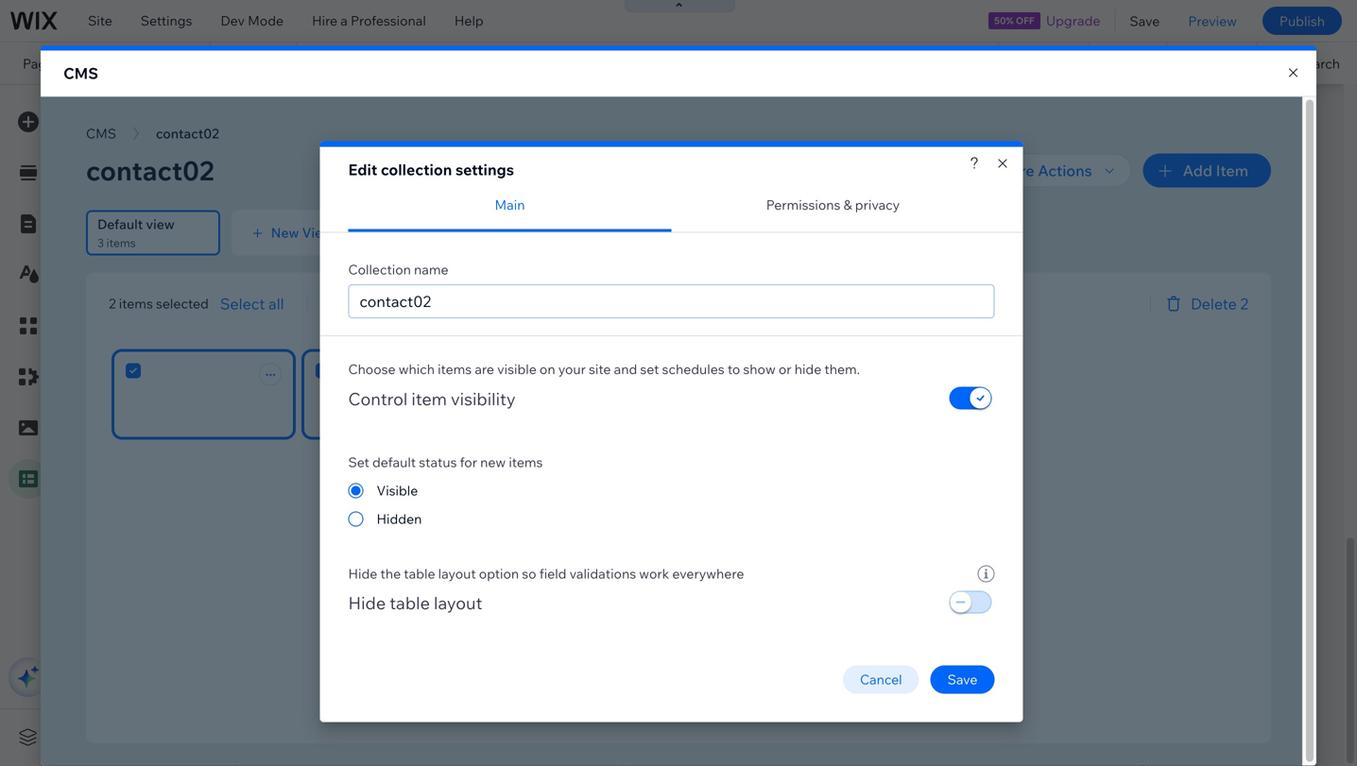 Task type: describe. For each thing, give the bounding box(es) containing it.
add a preset button
[[390, 729, 469, 746]]

a for add
[[419, 729, 426, 746]]

site
[[88, 12, 112, 29]]

0 vertical spatial collections
[[290, 153, 361, 170]]

search button
[[1258, 43, 1358, 84]]

your collections collections created by a site collaborator.
[[259, 153, 512, 190]]

settings
[[141, 12, 192, 29]]

preview
[[1189, 13, 1238, 29]]

dev
[[221, 12, 245, 29]]

hire a professional
[[312, 12, 426, 29]]

preview button
[[1175, 0, 1252, 42]]

a inside your collections collections created by a site collaborator.
[[400, 173, 407, 190]]

add
[[390, 729, 416, 746]]

submissions
[[407, 241, 473, 255]]

50%
[[995, 15, 1014, 26]]

projects
[[71, 55, 142, 72]]

your
[[259, 153, 287, 170]]

help
[[455, 12, 484, 29]]

a for hire
[[341, 12, 348, 29]]

professional
[[351, 12, 426, 29]]

off
[[1016, 15, 1035, 26]]

add a preset
[[390, 729, 469, 746]]

hire
[[312, 12, 338, 29]]



Task type: vqa. For each thing, say whether or not it's contained in the screenshot.
CMS
yes



Task type: locate. For each thing, give the bounding box(es) containing it.
50% off
[[995, 15, 1035, 26]]

learn
[[80, 217, 115, 234]]

a right 'by'
[[400, 173, 407, 190]]

more
[[118, 217, 151, 234]]

2 horizontal spatial a
[[419, 729, 426, 746]]

a right hire
[[341, 12, 348, 29]]

search
[[1298, 55, 1341, 72]]

collections
[[290, 153, 361, 170], [259, 173, 328, 190]]

a right add
[[419, 729, 426, 746]]

dev mode
[[221, 12, 284, 29]]

1 vertical spatial collections
[[259, 173, 328, 190]]

created
[[331, 173, 379, 190]]

collaborator.
[[435, 173, 512, 190]]

contact02 permissions: form submissions
[[308, 222, 473, 255]]

learn more
[[80, 217, 151, 234]]

permissions:
[[308, 241, 375, 255]]

main
[[80, 153, 111, 170]]

2 vertical spatial a
[[419, 729, 426, 746]]

collections down your
[[259, 173, 328, 190]]

publish button
[[1263, 7, 1343, 35]]

save
[[1130, 13, 1161, 29]]

upgrade
[[1047, 12, 1101, 29]]

collections up created
[[290, 153, 361, 170]]

contact02
[[308, 222, 371, 239]]

publish
[[1280, 13, 1326, 29]]

form
[[377, 241, 405, 255]]

0 vertical spatial a
[[341, 12, 348, 29]]

1 horizontal spatial a
[[400, 173, 407, 190]]

1 vertical spatial a
[[400, 173, 407, 190]]

preset
[[429, 729, 469, 746]]

by
[[382, 173, 397, 190]]

site
[[410, 173, 432, 190]]

save button
[[1116, 0, 1175, 42]]

a
[[341, 12, 348, 29], [400, 173, 407, 190], [419, 729, 426, 746]]

cms
[[63, 64, 98, 83]]

mode
[[248, 12, 284, 29]]

0 horizontal spatial a
[[341, 12, 348, 29]]

a inside button
[[419, 729, 426, 746]]



